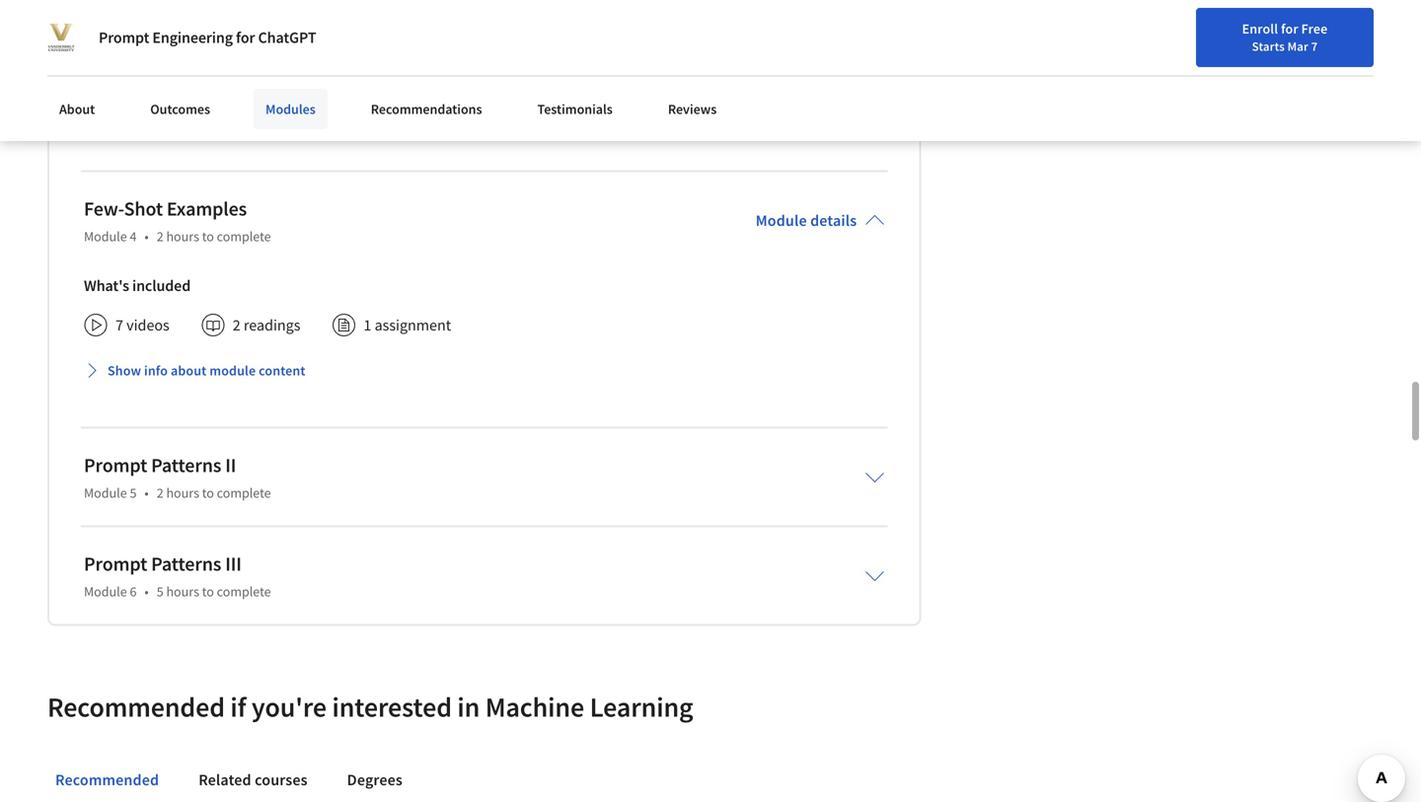 Task type: locate. For each thing, give the bounding box(es) containing it.
i
[[256, 106, 260, 126]]

5 up the prompt patterns iii module 6 • 5 hours to complete
[[130, 484, 137, 502]]

0 horizontal spatial 1
[[115, 66, 124, 86]]

1 horizontal spatial 60
[[281, 106, 296, 126]]

to down examples
[[202, 227, 214, 245]]

1 horizontal spatial 5
[[157, 583, 164, 600]]

log
[[1282, 23, 1303, 40]]

5 inside the prompt patterns iii module 6 • 5 hours to complete
[[157, 583, 164, 600]]

• right 6
[[145, 583, 149, 600]]

2 to from the top
[[202, 484, 214, 502]]

patterns left iii
[[151, 552, 221, 576]]

for up mar
[[1281, 20, 1299, 38]]

1 vertical spatial 5
[[157, 583, 164, 600]]

patterns inside the prompt patterns iii module 6 • 5 hours to complete
[[151, 552, 221, 576]]

for for enroll
[[1281, 20, 1299, 38]]

few-
[[84, 196, 124, 221]]

to right 6
[[202, 583, 214, 600]]

new
[[1196, 23, 1221, 40]]

recommended button
[[47, 756, 167, 803]]

the
[[151, 11, 173, 31]]

1 vertical spatial minutes
[[299, 106, 353, 126]]

2 hours from the top
[[166, 484, 199, 502]]

complete inside the prompt patterns iii module 6 • 5 hours to complete
[[217, 583, 271, 600]]

related
[[199, 770, 251, 790]]

recommended if you're interested in machine learning
[[47, 690, 693, 724]]

1 vertical spatial complete
[[217, 484, 271, 502]]

0 vertical spatial to
[[202, 227, 214, 245]]

7
[[1312, 38, 1318, 54], [115, 315, 123, 335]]

module details
[[756, 211, 857, 230]]

hours inside the prompt patterns iii module 6 • 5 hours to complete
[[166, 583, 199, 600]]

• inside the prompt patterns ii module 5 • 2 hours to complete
[[145, 484, 149, 502]]

recommendations link
[[359, 89, 494, 129]]

0 vertical spatial 2
[[157, 227, 164, 245]]

outcomes
[[150, 100, 210, 118]]

•
[[212, 66, 217, 86], [268, 106, 273, 126], [145, 227, 149, 245], [145, 484, 149, 502], [145, 583, 149, 600]]

1 vertical spatial assignment
[[375, 315, 451, 335]]

you're
[[252, 690, 327, 724]]

0 horizontal spatial 60
[[261, 66, 277, 86]]

3 hours from the top
[[166, 583, 199, 600]]

2 complete from the top
[[217, 484, 271, 502]]

1 to from the top
[[202, 227, 214, 245]]

minutes down • total 60 minutes
[[299, 106, 353, 126]]

0 vertical spatial recommended
[[47, 690, 225, 724]]

minutes up modules link
[[281, 66, 335, 86]]

few-shot examples module 4 • 2 hours to complete
[[84, 196, 271, 245]]

in
[[457, 690, 480, 724]]

60 right i
[[281, 106, 296, 126]]

prompt right applying
[[145, 106, 195, 126]]

prompt patterns iii module 6 • 5 hours to complete
[[84, 552, 271, 600]]

log in link
[[1272, 20, 1327, 43]]

to up the prompt patterns iii module 6 • 5 hours to complete
[[202, 484, 214, 502]]

find
[[1138, 23, 1164, 40]]

• total 60 minutes
[[212, 66, 335, 86]]

7 inside enroll for free starts mar 7
[[1312, 38, 1318, 54]]

0 vertical spatial patterns
[[198, 106, 253, 126]]

6
[[130, 583, 137, 600]]

complete down iii
[[217, 583, 271, 600]]

0 horizontal spatial free
[[1302, 20, 1328, 38]]

2 inside the prompt patterns ii module 5 • 2 hours to complete
[[157, 484, 164, 502]]

your
[[1167, 23, 1193, 40]]

5 inside the prompt patterns ii module 5 • 2 hours to complete
[[130, 484, 137, 502]]

0 horizontal spatial assignment
[[127, 66, 204, 86]]

related courses button
[[191, 756, 316, 803]]

recommended
[[47, 690, 225, 724], [55, 770, 159, 790]]

60 right total
[[261, 66, 277, 86]]

7 left videos
[[115, 315, 123, 335]]

0 vertical spatial 1 assignment
[[115, 66, 204, 86]]

0 vertical spatial 7
[[1312, 38, 1318, 54]]

2 vertical spatial hours
[[166, 583, 199, 600]]

hours right 6
[[166, 583, 199, 600]]

prompt patterns ii module 5 • 2 hours to complete
[[84, 453, 271, 502]]

1 right readings
[[364, 315, 372, 335]]

show
[[108, 362, 141, 379]]

for inside the join for free link
[[1363, 25, 1381, 43]]

module
[[756, 211, 807, 230], [84, 227, 127, 245], [84, 484, 127, 502], [84, 583, 127, 600]]

module for prompt patterns iii
[[84, 583, 127, 600]]

prompt left the 'the'
[[99, 28, 149, 47]]

hours inside the prompt patterns ii module 5 • 2 hours to complete
[[166, 484, 199, 502]]

2 horizontal spatial for
[[1363, 25, 1381, 43]]

readings
[[244, 315, 301, 335]]

0 horizontal spatial 5
[[130, 484, 137, 502]]

hours down examples
[[166, 227, 199, 245]]

format
[[84, 11, 132, 31]]

coursera image
[[24, 16, 149, 48]]

1 assignment inside the hide info about module content region
[[115, 66, 204, 86]]

3 to from the top
[[202, 583, 214, 600]]

what's included
[[84, 276, 191, 295]]

7 right mar
[[1312, 38, 1318, 54]]

5
[[130, 484, 137, 502], [157, 583, 164, 600]]

1 vertical spatial patterns
[[151, 453, 221, 478]]

2 right 4 at the left top
[[157, 227, 164, 245]]

1
[[115, 66, 124, 86], [364, 315, 372, 335]]

starts
[[1252, 38, 1285, 54]]

prompt up 6
[[84, 552, 147, 576]]

2
[[157, 227, 164, 245], [233, 315, 241, 335], [157, 484, 164, 502]]

None search field
[[282, 12, 607, 52]]

assignment inside the hide info about module content region
[[127, 66, 204, 86]]

5 right 6
[[157, 583, 164, 600]]

0 vertical spatial assignment
[[127, 66, 204, 86]]

machine
[[485, 690, 584, 724]]

0 vertical spatial 1
[[115, 66, 124, 86]]

prompt engineering for chatgpt
[[99, 28, 316, 47]]

1 vertical spatial 1
[[364, 315, 372, 335]]

1 horizontal spatial 1 assignment
[[364, 315, 451, 335]]

0 vertical spatial hours
[[166, 227, 199, 245]]

hours up the prompt patterns iii module 6 • 5 hours to complete
[[166, 484, 199, 502]]

prompt for iii
[[84, 552, 147, 576]]

module inside few-shot examples module 4 • 2 hours to complete
[[84, 227, 127, 245]]

for inside enroll for free starts mar 7
[[1281, 20, 1299, 38]]

60
[[261, 66, 277, 86], [281, 106, 296, 126]]

free inside the join for free link
[[1384, 25, 1410, 43]]

show info about module content button
[[76, 353, 314, 388]]

1 vertical spatial to
[[202, 484, 214, 502]]

2 up the prompt patterns iii module 6 • 5 hours to complete
[[157, 484, 164, 502]]

1 vertical spatial recommended
[[55, 770, 159, 790]]

patterns left i
[[198, 106, 253, 126]]

• up the prompt patterns iii module 6 • 5 hours to complete
[[145, 484, 149, 502]]

• inside the prompt patterns iii module 6 • 5 hours to complete
[[145, 583, 149, 600]]

to inside few-shot examples module 4 • 2 hours to complete
[[202, 227, 214, 245]]

in
[[1306, 23, 1317, 40]]

0 vertical spatial complete
[[217, 227, 271, 245]]

2 readings
[[233, 315, 301, 335]]

0 horizontal spatial 7
[[115, 315, 123, 335]]

1 vertical spatial 2
[[233, 315, 241, 335]]

1 vertical spatial hours
[[166, 484, 199, 502]]

1 hours from the top
[[166, 227, 199, 245]]

ii
[[225, 453, 236, 478]]

0 horizontal spatial 1 assignment
[[115, 66, 204, 86]]

1 up applying
[[115, 66, 124, 86]]

1 horizontal spatial for
[[1281, 20, 1299, 38]]

recommended for recommended if you're interested in machine learning
[[47, 690, 225, 724]]

enroll for free starts mar 7
[[1242, 20, 1328, 54]]

reviews
[[668, 100, 717, 118]]

complete inside the prompt patterns ii module 5 • 2 hours to complete
[[217, 484, 271, 502]]

to inside the prompt patterns iii module 6 • 5 hours to complete
[[202, 583, 214, 600]]

2 for examples
[[157, 227, 164, 245]]

testimonials
[[538, 100, 613, 118]]

module inside the prompt patterns iii module 6 • 5 hours to complete
[[84, 583, 127, 600]]

patterns
[[198, 106, 253, 126], [151, 453, 221, 478], [151, 552, 221, 576]]

recommendations
[[371, 100, 482, 118]]

0 vertical spatial minutes
[[281, 66, 335, 86]]

patterns inside the hide info about module content region
[[198, 106, 253, 126]]

0 vertical spatial 5
[[130, 484, 137, 502]]

applying
[[84, 106, 142, 126]]

to for ii
[[202, 484, 214, 502]]

complete down examples
[[217, 227, 271, 245]]

free right 'join'
[[1384, 25, 1410, 43]]

assignment
[[127, 66, 204, 86], [375, 315, 451, 335]]

complete down ii
[[217, 484, 271, 502]]

2 inside few-shot examples module 4 • 2 hours to complete
[[157, 227, 164, 245]]

3 complete from the top
[[217, 583, 271, 600]]

for
[[1281, 20, 1299, 38], [1363, 25, 1381, 43], [236, 28, 255, 47]]

applying prompt patterns i • 60 minutes
[[84, 106, 353, 126]]

2 vertical spatial to
[[202, 583, 214, 600]]

interaction
[[229, 11, 301, 31]]

hide info about module content region
[[84, 0, 885, 143]]

hours for ii
[[166, 484, 199, 502]]

1 horizontal spatial free
[[1384, 25, 1410, 43]]

2 vertical spatial complete
[[217, 583, 271, 600]]

recommendation tabs tab list
[[47, 756, 1374, 803]]

about link
[[47, 89, 107, 129]]

• for prompt patterns ii
[[145, 484, 149, 502]]

log in
[[1282, 23, 1317, 40]]

to inside the prompt patterns ii module 5 • 2 hours to complete
[[202, 484, 214, 502]]

1 horizontal spatial 1
[[364, 315, 372, 335]]

2 vertical spatial 2
[[157, 484, 164, 502]]

2 left readings
[[233, 315, 241, 335]]

for up total
[[236, 28, 255, 47]]

patterns inside the prompt patterns ii module 5 • 2 hours to complete
[[151, 453, 221, 478]]

patterns for ii
[[151, 453, 221, 478]]

hours inside few-shot examples module 4 • 2 hours to complete
[[166, 227, 199, 245]]

about
[[171, 362, 207, 379]]

format of the flipped interaction pattern
[[84, 11, 353, 31]]

1 complete from the top
[[217, 227, 271, 245]]

• inside few-shot examples module 4 • 2 hours to complete
[[145, 227, 149, 245]]

1 vertical spatial 1 assignment
[[364, 315, 451, 335]]

• right 4 at the left top
[[145, 227, 149, 245]]

prompt inside the prompt patterns ii module 5 • 2 hours to complete
[[84, 453, 147, 478]]

for right 'join'
[[1363, 25, 1381, 43]]

1 assignment
[[115, 66, 204, 86], [364, 315, 451, 335]]

complete
[[217, 227, 271, 245], [217, 484, 271, 502], [217, 583, 271, 600]]

patterns for iii
[[151, 552, 221, 576]]

1 vertical spatial 7
[[115, 315, 123, 335]]

prompt
[[99, 28, 149, 47], [145, 106, 195, 126], [84, 453, 147, 478], [84, 552, 147, 576]]

chatgpt
[[258, 28, 316, 47]]

2 vertical spatial patterns
[[151, 552, 221, 576]]

flipped
[[176, 11, 226, 31]]

patterns left ii
[[151, 453, 221, 478]]

recommended inside button
[[55, 770, 159, 790]]

free inside enroll for free starts mar 7
[[1302, 20, 1328, 38]]

minutes
[[281, 66, 335, 86], [299, 106, 353, 126]]

info
[[144, 362, 168, 379]]

to
[[202, 227, 214, 245], [202, 484, 214, 502], [202, 583, 214, 600]]

hours
[[166, 227, 199, 245], [166, 484, 199, 502], [166, 583, 199, 600]]

free
[[1302, 20, 1328, 38], [1384, 25, 1410, 43]]

1 horizontal spatial 7
[[1312, 38, 1318, 54]]

prompt down show
[[84, 453, 147, 478]]

complete inside few-shot examples module 4 • 2 hours to complete
[[217, 227, 271, 245]]

free up mar
[[1302, 20, 1328, 38]]

join for free
[[1334, 25, 1410, 43]]

pattern
[[305, 11, 353, 31]]

prompt inside the prompt patterns iii module 6 • 5 hours to complete
[[84, 552, 147, 576]]

module inside the prompt patterns ii module 5 • 2 hours to complete
[[84, 484, 127, 502]]



Task type: describe. For each thing, give the bounding box(es) containing it.
• for few-shot examples
[[145, 227, 149, 245]]

career
[[1224, 23, 1262, 40]]

4
[[130, 227, 137, 245]]

reviews link
[[656, 89, 729, 129]]

videos
[[127, 315, 170, 335]]

courses
[[255, 770, 308, 790]]

module
[[210, 362, 256, 379]]

find your new career link
[[1129, 20, 1272, 44]]

to for iii
[[202, 583, 214, 600]]

1 vertical spatial 60
[[281, 106, 296, 126]]

testimonials link
[[526, 89, 625, 129]]

shot
[[124, 196, 163, 221]]

mar
[[1288, 38, 1309, 54]]

iii
[[225, 552, 242, 576]]

if
[[230, 690, 246, 724]]

modules
[[266, 100, 316, 118]]

examples
[[167, 196, 247, 221]]

complete for prompt patterns iii
[[217, 583, 271, 600]]

find your new career
[[1138, 23, 1262, 40]]

0 horizontal spatial for
[[236, 28, 255, 47]]

complete for prompt patterns ii
[[217, 484, 271, 502]]

module for few-shot examples
[[84, 227, 127, 245]]

free for enroll for free starts mar 7
[[1302, 20, 1328, 38]]

7 videos
[[115, 315, 170, 335]]

0 vertical spatial 60
[[261, 66, 277, 86]]

interested
[[332, 690, 452, 724]]

hours for iii
[[166, 583, 199, 600]]

to for examples
[[202, 227, 214, 245]]

prompt for ii
[[84, 453, 147, 478]]

module for prompt patterns ii
[[84, 484, 127, 502]]

of
[[135, 11, 148, 31]]

outcomes link
[[138, 89, 222, 129]]

1 horizontal spatial assignment
[[375, 315, 451, 335]]

learning
[[590, 690, 693, 724]]

about
[[59, 100, 95, 118]]

show info about module content
[[108, 362, 306, 379]]

what's
[[84, 276, 129, 295]]

join
[[1334, 25, 1360, 43]]

2 for ii
[[157, 484, 164, 502]]

vanderbilt university image
[[47, 24, 75, 51]]

• right i
[[268, 106, 273, 126]]

enroll
[[1242, 20, 1279, 38]]

included
[[132, 276, 191, 295]]

details
[[811, 211, 857, 230]]

free for join for free
[[1384, 25, 1410, 43]]

modules link
[[254, 89, 327, 129]]

prompt for for
[[99, 28, 149, 47]]

content
[[259, 362, 306, 379]]

join for free link
[[1329, 15, 1416, 53]]

for for join
[[1363, 25, 1381, 43]]

1 inside the hide info about module content region
[[115, 66, 124, 86]]

degrees button
[[339, 756, 411, 803]]

related courses
[[199, 770, 308, 790]]

• for prompt patterns iii
[[145, 583, 149, 600]]

recommended for recommended
[[55, 770, 159, 790]]

complete for few-shot examples
[[217, 227, 271, 245]]

prompt inside the hide info about module content region
[[145, 106, 195, 126]]

engineering
[[152, 28, 233, 47]]

• left total
[[212, 66, 217, 86]]

degrees
[[347, 770, 403, 790]]

hours for examples
[[166, 227, 199, 245]]

total
[[225, 66, 258, 86]]



Task type: vqa. For each thing, say whether or not it's contained in the screenshot.
of
yes



